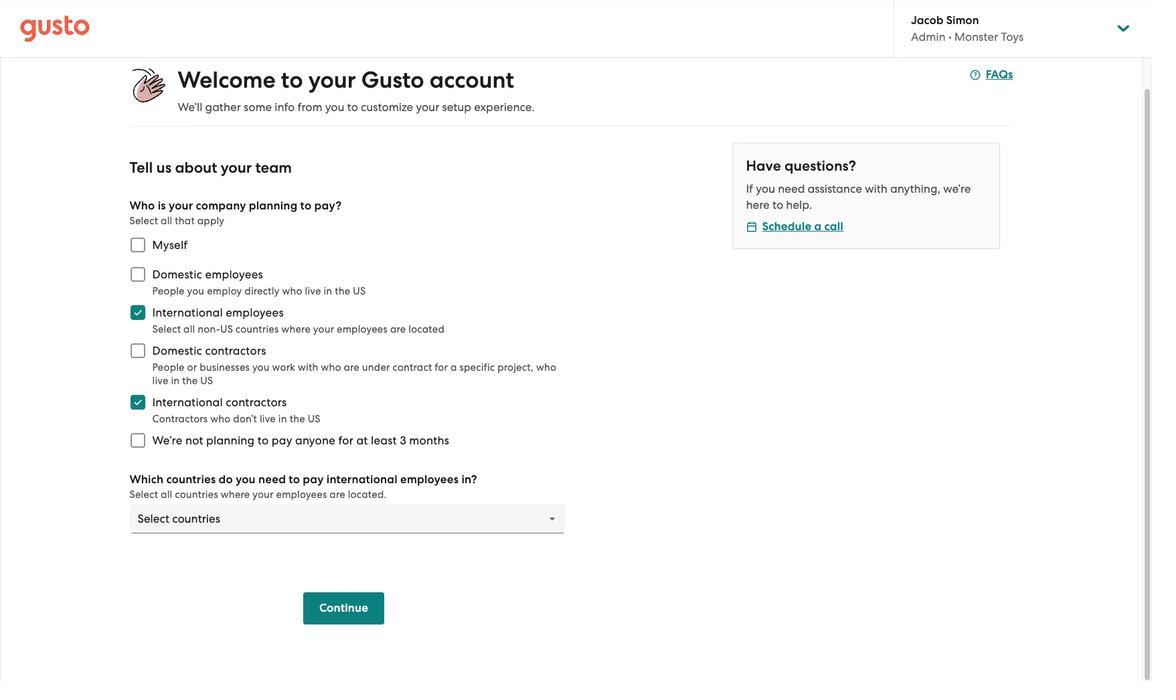 Task type: locate. For each thing, give the bounding box(es) containing it.
under
[[362, 362, 390, 374]]

0 horizontal spatial where
[[221, 489, 250, 501]]

1 horizontal spatial for
[[435, 362, 448, 374]]

Domestic employees checkbox
[[123, 260, 152, 289]]

a
[[815, 220, 822, 234], [451, 362, 457, 374]]

international for international contractors
[[152, 396, 223, 409]]

domestic for domestic contractors
[[152, 344, 202, 358]]

businesses
[[200, 362, 250, 374]]

1 vertical spatial international
[[152, 396, 223, 409]]

need up help.
[[779, 182, 805, 196]]

located
[[409, 324, 445, 336]]

contractors
[[205, 344, 266, 358], [226, 396, 287, 409]]

international
[[152, 306, 223, 320], [152, 396, 223, 409]]

0 horizontal spatial need
[[259, 473, 286, 487]]

the
[[335, 285, 351, 297], [182, 375, 198, 387], [290, 413, 305, 425]]

where
[[282, 324, 311, 336], [221, 489, 250, 501]]

live up select all non-us countries where your employees are located
[[305, 285, 321, 297]]

1 vertical spatial the
[[182, 375, 198, 387]]

employ
[[207, 285, 242, 297]]

1 vertical spatial a
[[451, 362, 457, 374]]

do
[[219, 473, 233, 487]]

least
[[371, 434, 397, 447]]

apply
[[197, 215, 225, 227]]

0 vertical spatial international
[[152, 306, 223, 320]]

where inside which countries do you need to pay international employees in? select all countries where your employees are located.
[[221, 489, 250, 501]]

for left at
[[339, 434, 354, 447]]

0 vertical spatial need
[[779, 182, 805, 196]]

all
[[161, 215, 172, 227], [184, 324, 195, 336], [161, 489, 172, 501]]

a left 'specific'
[[451, 362, 457, 374]]

select up domestic contractors "checkbox"
[[152, 324, 181, 336]]

you inside people or businesses you work with who are under contract for a specific project, who live in the us
[[253, 362, 270, 374]]

0 vertical spatial people
[[152, 285, 185, 297]]

1 horizontal spatial the
[[290, 413, 305, 425]]

in up select all non-us countries where your employees are located
[[324, 285, 333, 297]]

select down who
[[130, 215, 158, 227]]

2 vertical spatial are
[[330, 489, 346, 501]]

the up select all non-us countries where your employees are located
[[335, 285, 351, 297]]

•
[[949, 30, 952, 44]]

domestic up or
[[152, 344, 202, 358]]

the down or
[[182, 375, 198, 387]]

need right "do"
[[259, 473, 286, 487]]

planning down 'contractors who don't live in the us'
[[206, 434, 255, 447]]

1 vertical spatial are
[[344, 362, 360, 374]]

are down international
[[330, 489, 346, 501]]

2 vertical spatial in
[[279, 413, 287, 425]]

0 horizontal spatial live
[[152, 375, 169, 387]]

welcome to your gusto account we'll gather some info from you to customize your setup experience.
[[178, 66, 535, 114]]

3
[[400, 434, 407, 447]]

months
[[410, 434, 450, 447]]

you down domestic employees
[[187, 285, 205, 297]]

who right "project,"
[[537, 362, 557, 374]]

where down "do"
[[221, 489, 250, 501]]

continue
[[319, 602, 368, 616]]

pay left anyone
[[272, 434, 292, 447]]

customize
[[361, 100, 413, 114]]

contractors for international contractors
[[226, 396, 287, 409]]

where up the work
[[282, 324, 311, 336]]

contractors
[[152, 413, 208, 425]]

you right from
[[325, 100, 345, 114]]

you inside which countries do you need to pay international employees in? select all countries where your employees are located.
[[236, 473, 256, 487]]

1 horizontal spatial with
[[866, 182, 888, 196]]

International contractors checkbox
[[123, 388, 152, 417]]

1 vertical spatial domestic
[[152, 344, 202, 358]]

some
[[244, 100, 272, 114]]

pay
[[272, 434, 292, 447], [303, 473, 324, 487]]

for right contract
[[435, 362, 448, 374]]

that
[[175, 215, 195, 227]]

all down which
[[161, 489, 172, 501]]

1 international from the top
[[152, 306, 223, 320]]

for
[[435, 362, 448, 374], [339, 434, 354, 447]]

We're not planning to pay anyone for at least 3 months checkbox
[[123, 426, 152, 456]]

we're
[[152, 434, 183, 447]]

are
[[390, 324, 406, 336], [344, 362, 360, 374], [330, 489, 346, 501]]

live right don't on the bottom of page
[[260, 413, 276, 425]]

select
[[130, 215, 158, 227], [152, 324, 181, 336], [130, 489, 158, 501]]

pay?
[[315, 199, 342, 213]]

who is your company planning to pay? select all that apply
[[130, 199, 342, 227]]

planning
[[249, 199, 298, 213], [206, 434, 255, 447]]

people left or
[[152, 362, 185, 374]]

have
[[747, 157, 782, 175]]

0 horizontal spatial a
[[451, 362, 457, 374]]

experience.
[[474, 100, 535, 114]]

people inside people or businesses you work with who are under contract for a specific project, who live in the us
[[152, 362, 185, 374]]

from
[[298, 100, 323, 114]]

your
[[309, 66, 356, 94], [416, 100, 440, 114], [221, 159, 252, 177], [169, 199, 193, 213], [313, 324, 334, 336], [253, 489, 274, 501]]

us
[[156, 159, 172, 177]]

call
[[825, 220, 844, 234]]

people up international employees option at the top of the page
[[152, 285, 185, 297]]

to inside which countries do you need to pay international employees in? select all countries where your employees are located.
[[289, 473, 300, 487]]

2 vertical spatial select
[[130, 489, 158, 501]]

to down 'we're not planning to pay anyone for at least 3 months'
[[289, 473, 300, 487]]

the inside people or businesses you work with who are under contract for a specific project, who live in the us
[[182, 375, 198, 387]]

0 vertical spatial all
[[161, 215, 172, 227]]

countries down 'people you employ directly who live in the us' in the left of the page
[[236, 324, 279, 336]]

0 vertical spatial for
[[435, 362, 448, 374]]

international employees
[[152, 306, 284, 320]]

international up contractors
[[152, 396, 223, 409]]

in
[[324, 285, 333, 297], [171, 375, 180, 387], [279, 413, 287, 425]]

contractors up don't on the bottom of page
[[226, 396, 287, 409]]

1 horizontal spatial in
[[279, 413, 287, 425]]

project,
[[498, 362, 534, 374]]

with
[[866, 182, 888, 196], [298, 362, 319, 374]]

2 horizontal spatial live
[[305, 285, 321, 297]]

who down international contractors
[[210, 413, 231, 425]]

need inside if you need assistance with anything, we're here to help.
[[779, 182, 805, 196]]

1 vertical spatial where
[[221, 489, 250, 501]]

countries
[[236, 324, 279, 336], [166, 473, 216, 487], [175, 489, 218, 501]]

employees up under
[[337, 324, 388, 336]]

domestic
[[152, 268, 202, 281], [152, 344, 202, 358]]

2 people from the top
[[152, 362, 185, 374]]

1 horizontal spatial where
[[282, 324, 311, 336]]

welcome
[[178, 66, 276, 94]]

planning down team
[[249, 199, 298, 213]]

employees down 'people you employ directly who live in the us' in the left of the page
[[226, 306, 284, 320]]

0 vertical spatial domestic
[[152, 268, 202, 281]]

to
[[281, 66, 303, 94], [347, 100, 358, 114], [773, 198, 784, 212], [301, 199, 312, 213], [258, 434, 269, 447], [289, 473, 300, 487]]

all left non-
[[184, 324, 195, 336]]

0 horizontal spatial pay
[[272, 434, 292, 447]]

myself
[[152, 238, 188, 252]]

we're not planning to pay anyone for at least 3 months
[[152, 434, 450, 447]]

to inside "who is your company planning to pay? select all that apply"
[[301, 199, 312, 213]]

countries left "do"
[[166, 473, 216, 487]]

you right the if
[[756, 182, 776, 196]]

0 vertical spatial countries
[[236, 324, 279, 336]]

1 vertical spatial in
[[171, 375, 180, 387]]

the up 'we're not planning to pay anyone for at least 3 months'
[[290, 413, 305, 425]]

0 vertical spatial live
[[305, 285, 321, 297]]

0 vertical spatial in
[[324, 285, 333, 297]]

simon
[[947, 13, 980, 27]]

toys
[[1002, 30, 1024, 44]]

to left the pay?
[[301, 199, 312, 213]]

1 horizontal spatial need
[[779, 182, 805, 196]]

1 vertical spatial select
[[152, 324, 181, 336]]

people
[[152, 285, 185, 297], [152, 362, 185, 374]]

employees down the months
[[401, 473, 459, 487]]

0 vertical spatial planning
[[249, 199, 298, 213]]

your left "setup" at top
[[416, 100, 440, 114]]

1 vertical spatial people
[[152, 362, 185, 374]]

0 vertical spatial where
[[282, 324, 311, 336]]

a left call
[[815, 220, 822, 234]]

0 horizontal spatial in
[[171, 375, 180, 387]]

to right here
[[773, 198, 784, 212]]

0 vertical spatial the
[[335, 285, 351, 297]]

domestic down myself
[[152, 268, 202, 281]]

need
[[779, 182, 805, 196], [259, 473, 286, 487]]

pay down anyone
[[303, 473, 324, 487]]

your down 'we're not planning to pay anyone for at least 3 months'
[[253, 489, 274, 501]]

questions?
[[785, 157, 857, 175]]

0 horizontal spatial with
[[298, 362, 319, 374]]

your up that
[[169, 199, 193, 213]]

0 vertical spatial contractors
[[205, 344, 266, 358]]

1 vertical spatial for
[[339, 434, 354, 447]]

2 vertical spatial live
[[260, 413, 276, 425]]

in up 'we're not planning to pay anyone for at least 3 months'
[[279, 413, 287, 425]]

0 horizontal spatial the
[[182, 375, 198, 387]]

0 vertical spatial select
[[130, 215, 158, 227]]

2 international from the top
[[152, 396, 223, 409]]

domestic contractors
[[152, 344, 266, 358]]

with left "anything,"
[[866, 182, 888, 196]]

in up contractors
[[171, 375, 180, 387]]

international up non-
[[152, 306, 223, 320]]

continue button
[[303, 593, 385, 625]]

live
[[305, 285, 321, 297], [152, 375, 169, 387], [260, 413, 276, 425]]

is
[[158, 199, 166, 213]]

not
[[185, 434, 203, 447]]

employees up employ at the top
[[205, 268, 263, 281]]

which
[[130, 473, 164, 487]]

employees
[[205, 268, 263, 281], [226, 306, 284, 320], [337, 324, 388, 336], [401, 473, 459, 487], [276, 489, 327, 501]]

are left under
[[344, 362, 360, 374]]

1 domestic from the top
[[152, 268, 202, 281]]

all down is
[[161, 215, 172, 227]]

us
[[353, 285, 366, 297], [220, 324, 233, 336], [200, 375, 213, 387], [308, 413, 321, 425]]

1 vertical spatial need
[[259, 473, 286, 487]]

select all non-us countries where your employees are located
[[152, 324, 445, 336]]

0 vertical spatial a
[[815, 220, 822, 234]]

home image
[[20, 15, 90, 42]]

your left team
[[221, 159, 252, 177]]

2 domestic from the top
[[152, 344, 202, 358]]

are left located
[[390, 324, 406, 336]]

work
[[272, 362, 295, 374]]

1 horizontal spatial pay
[[303, 473, 324, 487]]

2 vertical spatial countries
[[175, 489, 218, 501]]

you left the work
[[253, 362, 270, 374]]

1 people from the top
[[152, 285, 185, 297]]

countries down not
[[175, 489, 218, 501]]

1 vertical spatial contractors
[[226, 396, 287, 409]]

0 vertical spatial with
[[866, 182, 888, 196]]

1 vertical spatial with
[[298, 362, 319, 374]]

live up international contractors option
[[152, 375, 169, 387]]

we'll
[[178, 100, 203, 114]]

tell
[[130, 159, 153, 177]]

are inside which countries do you need to pay international employees in? select all countries where your employees are located.
[[330, 489, 346, 501]]

you right "do"
[[236, 473, 256, 487]]

1 vertical spatial live
[[152, 375, 169, 387]]

gusto
[[362, 66, 424, 94]]

1 vertical spatial pay
[[303, 473, 324, 487]]

with right the work
[[298, 362, 319, 374]]

select down which
[[130, 489, 158, 501]]

2 vertical spatial all
[[161, 489, 172, 501]]

contractors up businesses
[[205, 344, 266, 358]]

all inside which countries do you need to pay international employees in? select all countries where your employees are located.
[[161, 489, 172, 501]]

1 horizontal spatial a
[[815, 220, 822, 234]]

or
[[187, 362, 197, 374]]

0 horizontal spatial for
[[339, 434, 354, 447]]



Task type: vqa. For each thing, say whether or not it's contained in the screenshot.
Hr related to Access to certified HR experts
no



Task type: describe. For each thing, give the bounding box(es) containing it.
your inside "who is your company planning to pay? select all that apply"
[[169, 199, 193, 213]]

people or businesses you work with who are under contract for a specific project, who live in the us
[[152, 362, 557, 387]]

your up from
[[309, 66, 356, 94]]

if you need assistance with anything, we're here to help.
[[747, 182, 972, 212]]

pay inside which countries do you need to pay international employees in? select all countries where your employees are located.
[[303, 473, 324, 487]]

international contractors
[[152, 396, 287, 409]]

2 horizontal spatial in
[[324, 285, 333, 297]]

at
[[357, 434, 368, 447]]

who
[[130, 199, 155, 213]]

tell us about your team
[[130, 159, 292, 177]]

us inside people or businesses you work with who are under contract for a specific project, who live in the us
[[200, 375, 213, 387]]

faqs button
[[971, 67, 1014, 83]]

select inside which countries do you need to pay international employees in? select all countries where your employees are located.
[[130, 489, 158, 501]]

we're
[[944, 182, 972, 196]]

you inside welcome to your gusto account we'll gather some info from you to customize your setup experience.
[[325, 100, 345, 114]]

you inside if you need assistance with anything, we're here to help.
[[756, 182, 776, 196]]

to inside if you need assistance with anything, we're here to help.
[[773, 198, 784, 212]]

live inside people or businesses you work with who are under contract for a specific project, who live in the us
[[152, 375, 169, 387]]

1 vertical spatial all
[[184, 324, 195, 336]]

admin
[[912, 30, 946, 44]]

select inside "who is your company planning to pay? select all that apply"
[[130, 215, 158, 227]]

2 horizontal spatial the
[[335, 285, 351, 297]]

here
[[747, 198, 770, 212]]

about
[[175, 159, 217, 177]]

international
[[327, 473, 398, 487]]

don't
[[233, 413, 257, 425]]

a inside 'button'
[[815, 220, 822, 234]]

your up people or businesses you work with who are under contract for a specific project, who live in the us
[[313, 324, 334, 336]]

with inside people or businesses you work with who are under contract for a specific project, who live in the us
[[298, 362, 319, 374]]

who right "directly"
[[282, 285, 303, 297]]

who left under
[[321, 362, 341, 374]]

assistance
[[808, 182, 863, 196]]

International employees checkbox
[[123, 298, 152, 328]]

info
[[275, 100, 295, 114]]

gather
[[205, 100, 241, 114]]

employees down 'we're not planning to pay anyone for at least 3 months'
[[276, 489, 327, 501]]

schedule a call
[[763, 220, 844, 234]]

need inside which countries do you need to pay international employees in? select all countries where your employees are located.
[[259, 473, 286, 487]]

which countries do you need to pay international employees in? select all countries where your employees are located.
[[130, 473, 478, 501]]

specific
[[460, 362, 495, 374]]

schedule a call button
[[747, 219, 844, 235]]

to down 'contractors who don't live in the us'
[[258, 434, 269, 447]]

help.
[[787, 198, 813, 212]]

monster
[[955, 30, 999, 44]]

non-
[[198, 324, 220, 336]]

anyone
[[295, 434, 336, 447]]

Domestic contractors checkbox
[[123, 336, 152, 366]]

people for domestic contractors
[[152, 362, 185, 374]]

a inside people or businesses you work with who are under contract for a specific project, who live in the us
[[451, 362, 457, 374]]

account
[[430, 66, 514, 94]]

to left customize
[[347, 100, 358, 114]]

with inside if you need assistance with anything, we're here to help.
[[866, 182, 888, 196]]

your inside which countries do you need to pay international employees in? select all countries where your employees are located.
[[253, 489, 274, 501]]

are inside people or businesses you work with who are under contract for a specific project, who live in the us
[[344, 362, 360, 374]]

1 vertical spatial countries
[[166, 473, 216, 487]]

1 vertical spatial planning
[[206, 434, 255, 447]]

contractors who don't live in the us
[[152, 413, 321, 425]]

international for international employees
[[152, 306, 223, 320]]

directly
[[245, 285, 280, 297]]

people you employ directly who live in the us
[[152, 285, 366, 297]]

1 horizontal spatial live
[[260, 413, 276, 425]]

for inside people or businesses you work with who are under contract for a specific project, who live in the us
[[435, 362, 448, 374]]

people for domestic employees
[[152, 285, 185, 297]]

to up info
[[281, 66, 303, 94]]

planning inside "who is your company planning to pay? select all that apply"
[[249, 199, 298, 213]]

domestic employees
[[152, 268, 263, 281]]

in?
[[462, 473, 478, 487]]

setup
[[442, 100, 472, 114]]

0 vertical spatial pay
[[272, 434, 292, 447]]

company
[[196, 199, 246, 213]]

anything,
[[891, 182, 941, 196]]

domestic for domestic employees
[[152, 268, 202, 281]]

have questions?
[[747, 157, 857, 175]]

in inside people or businesses you work with who are under contract for a specific project, who live in the us
[[171, 375, 180, 387]]

team
[[256, 159, 292, 177]]

located.
[[348, 489, 387, 501]]

Myself checkbox
[[123, 230, 152, 260]]

contractors for domestic contractors
[[205, 344, 266, 358]]

all inside "who is your company planning to pay? select all that apply"
[[161, 215, 172, 227]]

0 vertical spatial are
[[390, 324, 406, 336]]

faqs
[[987, 68, 1014, 82]]

jacob simon admin • monster toys
[[912, 13, 1024, 44]]

contract
[[393, 362, 432, 374]]

2 vertical spatial the
[[290, 413, 305, 425]]

jacob
[[912, 13, 944, 27]]

schedule
[[763, 220, 812, 234]]

if
[[747, 182, 754, 196]]



